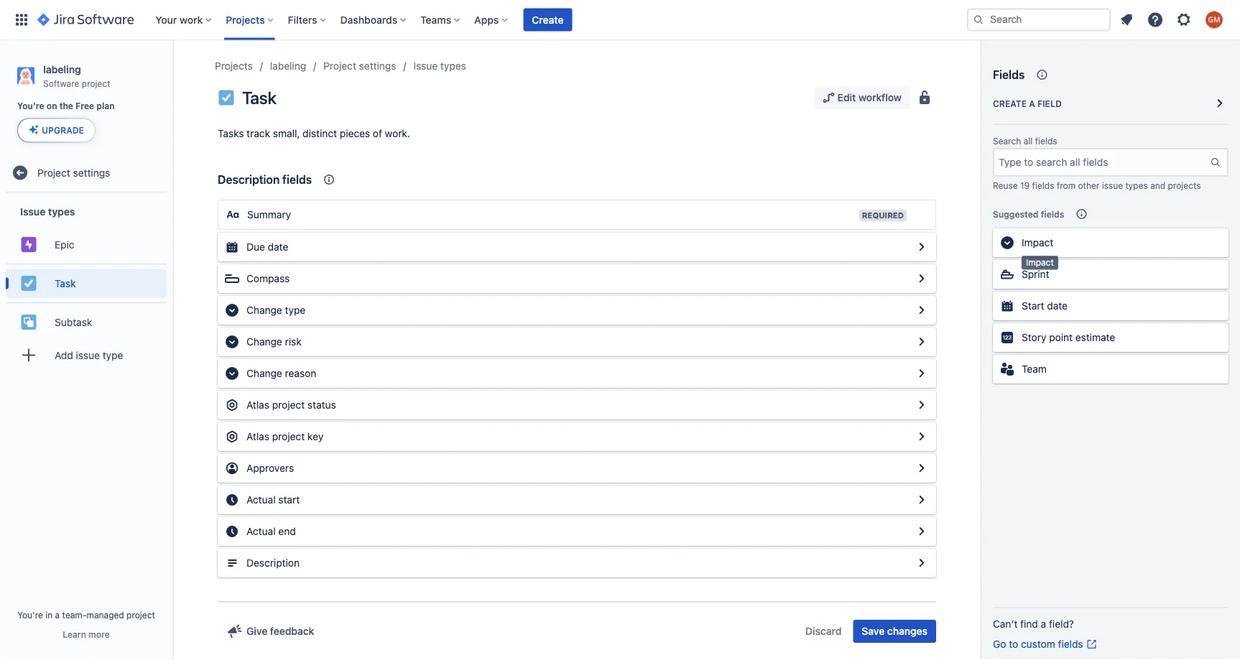 Task type: locate. For each thing, give the bounding box(es) containing it.
open field configuration image inside change type button
[[914, 302, 931, 319]]

1 horizontal spatial task
[[242, 88, 276, 108]]

search
[[993, 136, 1022, 146]]

epic
[[55, 239, 74, 250]]

project
[[324, 60, 356, 72], [37, 167, 70, 179]]

software
[[43, 78, 79, 88]]

1 change from the top
[[247, 304, 282, 316]]

fields left more information about the suggested fields image
[[1041, 209, 1065, 219]]

change for change risk
[[247, 336, 282, 348]]

small,
[[273, 128, 300, 139]]

create right apps popup button
[[532, 14, 564, 26]]

Search field
[[968, 8, 1111, 31]]

distinct
[[303, 128, 337, 139]]

1 horizontal spatial a
[[1030, 98, 1036, 109]]

a for you're in a team-managed project
[[55, 610, 60, 620]]

task right issue type icon
[[242, 88, 276, 108]]

1 vertical spatial description
[[247, 557, 300, 569]]

1 vertical spatial impact
[[1027, 259, 1054, 269]]

banner
[[0, 0, 1241, 40]]

0 horizontal spatial settings
[[73, 167, 110, 179]]

atlas for atlas project status
[[247, 399, 270, 411]]

2 open field configuration image from the top
[[914, 302, 931, 319]]

project settings link down "dashboards"
[[324, 58, 396, 75]]

0 vertical spatial type
[[285, 304, 306, 316]]

project settings link down upgrade
[[6, 158, 167, 187]]

story point estimate button
[[993, 323, 1229, 352]]

project right labeling link
[[324, 60, 356, 72]]

upgrade
[[42, 125, 84, 135]]

date inside due date button
[[268, 241, 289, 253]]

open field configuration image
[[914, 239, 931, 256], [914, 302, 931, 319], [914, 334, 931, 351], [914, 365, 931, 382], [914, 492, 931, 509], [914, 523, 931, 541], [914, 555, 931, 572]]

types for 'group' containing issue types
[[48, 206, 75, 218]]

pieces
[[340, 128, 370, 139]]

2 horizontal spatial a
[[1041, 619, 1047, 630]]

0 horizontal spatial issue
[[76, 349, 100, 361]]

task link
[[6, 269, 167, 298]]

apps
[[475, 14, 499, 26]]

from
[[1057, 180, 1076, 190]]

1 horizontal spatial settings
[[359, 60, 396, 72]]

estimate
[[1076, 332, 1116, 344]]

change reason
[[247, 368, 317, 380]]

change type
[[247, 304, 306, 316]]

track
[[247, 128, 270, 139]]

more information about the fields image
[[1034, 66, 1051, 83]]

give
[[247, 626, 268, 638]]

you're left in
[[17, 610, 43, 620]]

changes
[[888, 626, 928, 638]]

types for issue types link
[[441, 60, 466, 72]]

1 vertical spatial date
[[1048, 300, 1068, 312]]

0 horizontal spatial project settings link
[[6, 158, 167, 187]]

atlas for atlas project key
[[247, 431, 270, 443]]

your work button
[[151, 8, 217, 31]]

open field configuration image for risk
[[914, 334, 931, 351]]

0 vertical spatial atlas
[[247, 399, 270, 411]]

approvers button
[[218, 454, 937, 483]]

workflow
[[859, 92, 902, 104]]

create down fields on the right top of the page
[[993, 98, 1027, 109]]

4 open field configuration image from the top
[[914, 460, 931, 477]]

projects up the projects link
[[226, 14, 265, 26]]

you're for you're in a team-managed project
[[17, 610, 43, 620]]

settings down the 'dashboards' "popup button"
[[359, 60, 396, 72]]

fields right the all
[[1036, 136, 1058, 146]]

task down the epic at the left of page
[[55, 277, 76, 289]]

change
[[247, 304, 282, 316], [247, 336, 282, 348], [247, 368, 282, 380]]

issue
[[414, 60, 438, 72], [20, 206, 46, 218]]

impact up start date
[[1027, 259, 1054, 269]]

0 horizontal spatial issue
[[20, 206, 46, 218]]

more information about the context fields image
[[321, 171, 338, 188]]

2 actual from the top
[[247, 526, 276, 538]]

open field configuration image inside due date button
[[914, 239, 931, 256]]

1 actual from the top
[[247, 494, 276, 506]]

save changes
[[862, 626, 928, 638]]

date
[[268, 241, 289, 253], [1048, 300, 1068, 312]]

actual for actual end
[[247, 526, 276, 538]]

work.
[[385, 128, 410, 139]]

actual left the end
[[247, 526, 276, 538]]

impact inside tooltip
[[1027, 259, 1054, 269]]

impact up impact tooltip
[[1022, 237, 1054, 249]]

issue types down teams popup button
[[414, 60, 466, 72]]

open field configuration image inside "actual start" button
[[914, 492, 931, 509]]

task group
[[6, 263, 167, 302]]

date right 'start'
[[1048, 300, 1068, 312]]

6 open field configuration image from the top
[[914, 523, 931, 541]]

epic link
[[6, 230, 167, 259]]

issue right the add on the left bottom of the page
[[76, 349, 100, 361]]

type up 'risk'
[[285, 304, 306, 316]]

1 vertical spatial create
[[993, 98, 1027, 109]]

you're left on
[[17, 101, 44, 111]]

open field configuration image inside approvers button
[[914, 460, 931, 477]]

open field configuration image for atlas project key
[[914, 428, 931, 446]]

other
[[1079, 180, 1100, 190]]

labeling down filters
[[270, 60, 306, 72]]

a left field
[[1030, 98, 1036, 109]]

a
[[1030, 98, 1036, 109], [55, 610, 60, 620], [1041, 619, 1047, 630]]

projects inside dropdown button
[[226, 14, 265, 26]]

add issue type image
[[20, 347, 37, 364]]

date right due
[[268, 241, 289, 253]]

2 atlas from the top
[[247, 431, 270, 443]]

4 open field configuration image from the top
[[914, 365, 931, 382]]

3 open field configuration image from the top
[[914, 334, 931, 351]]

issue right 'other'
[[1103, 180, 1124, 190]]

issue up epic "link"
[[20, 206, 46, 218]]

open field configuration image inside the atlas project status button
[[914, 397, 931, 414]]

0 vertical spatial issue
[[1103, 180, 1124, 190]]

3 change from the top
[[247, 368, 282, 380]]

primary element
[[9, 0, 968, 40]]

types inside 'group'
[[48, 206, 75, 218]]

actual left start
[[247, 494, 276, 506]]

0 horizontal spatial project
[[37, 167, 70, 179]]

save
[[862, 626, 885, 638]]

reason
[[285, 368, 317, 380]]

labeling up software
[[43, 63, 81, 75]]

open field configuration image inside atlas project key button
[[914, 428, 931, 446]]

description inside button
[[247, 557, 300, 569]]

labeling
[[270, 60, 306, 72], [43, 63, 81, 75]]

0 vertical spatial change
[[247, 304, 282, 316]]

change down change risk
[[247, 368, 282, 380]]

projects
[[226, 14, 265, 26], [215, 60, 253, 72]]

search all fields
[[993, 136, 1058, 146]]

0 vertical spatial impact
[[1022, 237, 1054, 249]]

change type button
[[218, 296, 937, 325]]

on
[[47, 101, 57, 111]]

free
[[76, 101, 94, 111]]

open field configuration image inside the change reason button
[[914, 365, 931, 382]]

actual end
[[247, 526, 296, 538]]

issue inside button
[[76, 349, 100, 361]]

1 vertical spatial task
[[55, 277, 76, 289]]

issue inside 'group'
[[20, 206, 46, 218]]

task
[[242, 88, 276, 108], [55, 277, 76, 289]]

labeling software project
[[43, 63, 110, 88]]

0 horizontal spatial project settings
[[37, 167, 110, 179]]

0 horizontal spatial task
[[55, 277, 76, 289]]

issue types up the epic at the left of page
[[20, 206, 75, 218]]

projects
[[1169, 180, 1202, 190]]

1 vertical spatial types
[[1126, 180, 1149, 190]]

discard button
[[797, 620, 851, 643]]

a right find
[[1041, 619, 1047, 630]]

1 vertical spatial type
[[103, 349, 123, 361]]

project left key
[[272, 431, 305, 443]]

settings down upgrade
[[73, 167, 110, 179]]

1 vertical spatial you're
[[17, 610, 43, 620]]

banner containing your work
[[0, 0, 1241, 40]]

in
[[45, 610, 53, 620]]

add issue type
[[55, 349, 123, 361]]

issue down "teams"
[[414, 60, 438, 72]]

date for start date
[[1048, 300, 1068, 312]]

open field configuration image inside change risk button
[[914, 334, 931, 351]]

atlas inside atlas project key button
[[247, 431, 270, 443]]

1 open field configuration image from the top
[[914, 270, 931, 288]]

types inside issue types link
[[441, 60, 466, 72]]

create a field
[[993, 98, 1062, 109]]

1 vertical spatial issue
[[20, 206, 46, 218]]

no restrictions image
[[917, 89, 934, 106]]

1 horizontal spatial types
[[441, 60, 466, 72]]

5 open field configuration image from the top
[[914, 492, 931, 509]]

0 vertical spatial description
[[218, 173, 280, 187]]

1 vertical spatial project settings link
[[6, 158, 167, 187]]

create inside button
[[532, 14, 564, 26]]

1 vertical spatial project settings
[[37, 167, 110, 179]]

types left and
[[1126, 180, 1149, 190]]

0 vertical spatial project
[[324, 60, 356, 72]]

open field configuration image inside actual end button
[[914, 523, 931, 541]]

project settings inside project settings link
[[37, 167, 110, 179]]

atlas down change reason
[[247, 399, 270, 411]]

1 atlas from the top
[[247, 399, 270, 411]]

0 horizontal spatial issue types
[[20, 206, 75, 218]]

project settings down upgrade
[[37, 167, 110, 179]]

1 horizontal spatial issue
[[414, 60, 438, 72]]

1 horizontal spatial date
[[1048, 300, 1068, 312]]

notifications image
[[1119, 11, 1136, 28]]

project settings down "dashboards"
[[324, 60, 396, 72]]

types down teams popup button
[[441, 60, 466, 72]]

task inside 'link'
[[55, 277, 76, 289]]

1 horizontal spatial project settings link
[[324, 58, 396, 75]]

issue types for issue types link
[[414, 60, 466, 72]]

type down subtask link
[[103, 349, 123, 361]]

actual end button
[[218, 518, 937, 546]]

you're
[[17, 101, 44, 111], [17, 610, 43, 620]]

1 horizontal spatial issue
[[1103, 180, 1124, 190]]

issue types for 'group' containing issue types
[[20, 206, 75, 218]]

description down actual end
[[247, 557, 300, 569]]

2 you're from the top
[[17, 610, 43, 620]]

project up the plan at left
[[82, 78, 110, 88]]

0 vertical spatial date
[[268, 241, 289, 253]]

types up the epic at the left of page
[[48, 206, 75, 218]]

actual inside button
[[247, 526, 276, 538]]

change risk button
[[218, 328, 937, 357]]

jira software image
[[37, 11, 134, 28], [37, 11, 134, 28]]

start
[[1022, 300, 1045, 312]]

project settings link
[[324, 58, 396, 75], [6, 158, 167, 187]]

open field configuration image for approvers
[[914, 460, 931, 477]]

description up summary at the top left
[[218, 173, 280, 187]]

group
[[6, 193, 167, 378]]

1 vertical spatial issue types
[[20, 206, 75, 218]]

0 vertical spatial create
[[532, 14, 564, 26]]

group containing issue types
[[6, 193, 167, 378]]

open field configuration image inside compass button
[[914, 270, 931, 288]]

suggested
[[993, 209, 1039, 219]]

1 open field configuration image from the top
[[914, 239, 931, 256]]

0 horizontal spatial a
[[55, 610, 60, 620]]

project inside labeling software project
[[82, 78, 110, 88]]

can't find a field?
[[993, 619, 1075, 630]]

story
[[1022, 332, 1047, 344]]

1 vertical spatial atlas
[[247, 431, 270, 443]]

atlas up "approvers"
[[247, 431, 270, 443]]

open field configuration image for type
[[914, 302, 931, 319]]

atlas project key button
[[218, 423, 937, 451]]

change for change type
[[247, 304, 282, 316]]

your profile and settings image
[[1206, 11, 1223, 28]]

project settings
[[324, 60, 396, 72], [37, 167, 110, 179]]

1 vertical spatial issue
[[76, 349, 100, 361]]

settings image
[[1176, 11, 1193, 28]]

open field configuration image inside the description button
[[914, 555, 931, 572]]

1 horizontal spatial labeling
[[270, 60, 306, 72]]

2 vertical spatial types
[[48, 206, 75, 218]]

date inside start date button
[[1048, 300, 1068, 312]]

open field configuration image
[[914, 270, 931, 288], [914, 397, 931, 414], [914, 428, 931, 446], [914, 460, 931, 477]]

team-
[[62, 610, 87, 620]]

a for can't find a field?
[[1041, 619, 1047, 630]]

0 vertical spatial actual
[[247, 494, 276, 506]]

edit workflow
[[838, 92, 902, 104]]

2 vertical spatial change
[[247, 368, 282, 380]]

1 vertical spatial projects
[[215, 60, 253, 72]]

create
[[532, 14, 564, 26], [993, 98, 1027, 109]]

0 vertical spatial projects
[[226, 14, 265, 26]]

1 vertical spatial settings
[[73, 167, 110, 179]]

due date button
[[218, 233, 937, 262]]

field
[[1038, 98, 1062, 109]]

7 open field configuration image from the top
[[914, 555, 931, 572]]

change left 'risk'
[[247, 336, 282, 348]]

tasks
[[218, 128, 244, 139]]

change down compass
[[247, 304, 282, 316]]

1 vertical spatial change
[[247, 336, 282, 348]]

labeling inside labeling software project
[[43, 63, 81, 75]]

projects up issue type icon
[[215, 60, 253, 72]]

2 change from the top
[[247, 336, 282, 348]]

approvers
[[247, 463, 294, 474]]

1 horizontal spatial issue types
[[414, 60, 466, 72]]

issue for 'group' containing issue types
[[20, 206, 46, 218]]

atlas project key
[[247, 431, 324, 443]]

project down upgrade button
[[37, 167, 70, 179]]

more
[[88, 630, 110, 640]]

0 horizontal spatial types
[[48, 206, 75, 218]]

0 vertical spatial issue types
[[414, 60, 466, 72]]

atlas inside button
[[247, 399, 270, 411]]

issue types inside 'group'
[[20, 206, 75, 218]]

0 horizontal spatial date
[[268, 241, 289, 253]]

open field configuration image for date
[[914, 239, 931, 256]]

0 vertical spatial you're
[[17, 101, 44, 111]]

impact button
[[993, 229, 1229, 257]]

0 horizontal spatial labeling
[[43, 63, 81, 75]]

Type to search all fields text field
[[995, 150, 1211, 175]]

a right in
[[55, 610, 60, 620]]

help image
[[1147, 11, 1165, 28]]

tasks track small, distinct pieces of work.
[[218, 128, 410, 139]]

0 vertical spatial types
[[441, 60, 466, 72]]

actual inside button
[[247, 494, 276, 506]]

0 horizontal spatial create
[[532, 14, 564, 26]]

compass button
[[218, 265, 937, 293]]

3 open field configuration image from the top
[[914, 428, 931, 446]]

1 vertical spatial actual
[[247, 526, 276, 538]]

point
[[1050, 332, 1073, 344]]

0 vertical spatial project settings
[[324, 60, 396, 72]]

2 open field configuration image from the top
[[914, 397, 931, 414]]

1 you're from the top
[[17, 101, 44, 111]]

0 vertical spatial issue
[[414, 60, 438, 72]]

description button
[[218, 549, 937, 578]]

search image
[[973, 14, 985, 26]]

1 horizontal spatial create
[[993, 98, 1027, 109]]

you're for you're on the free plan
[[17, 101, 44, 111]]

issue types link
[[414, 58, 466, 75]]

description
[[218, 173, 280, 187], [247, 557, 300, 569]]



Task type: describe. For each thing, give the bounding box(es) containing it.
summary
[[247, 209, 291, 221]]

filters
[[288, 14, 317, 26]]

change risk
[[247, 336, 302, 348]]

you're in a team-managed project
[[17, 610, 155, 620]]

learn more
[[63, 630, 110, 640]]

labeling link
[[270, 58, 306, 75]]

projects for the projects link
[[215, 60, 253, 72]]

your
[[155, 14, 177, 26]]

sprint
[[1022, 268, 1050, 280]]

story point estimate
[[1022, 332, 1116, 344]]

1 horizontal spatial type
[[285, 304, 306, 316]]

upgrade button
[[18, 119, 95, 142]]

team
[[1022, 363, 1047, 375]]

19
[[1021, 180, 1030, 190]]

teams button
[[416, 8, 466, 31]]

reuse
[[993, 180, 1018, 190]]

issue type icon image
[[218, 89, 235, 106]]

team button
[[993, 355, 1229, 384]]

suggested fields
[[993, 209, 1065, 219]]

appswitcher icon image
[[13, 11, 30, 28]]

create for create a field
[[993, 98, 1027, 109]]

fields left more information about the context fields image in the top of the page
[[283, 173, 312, 187]]

1 vertical spatial project
[[37, 167, 70, 179]]

start
[[278, 494, 300, 506]]

0 vertical spatial task
[[242, 88, 276, 108]]

fields right 19 at the right of the page
[[1033, 180, 1055, 190]]

go to custom fields link
[[993, 638, 1098, 652]]

the
[[59, 101, 73, 111]]

actual for actual start
[[247, 494, 276, 506]]

add
[[55, 349, 73, 361]]

go to custom fields
[[993, 639, 1084, 651]]

date for due date
[[268, 241, 289, 253]]

required
[[862, 211, 904, 220]]

plan
[[97, 101, 115, 111]]

teams
[[421, 14, 452, 26]]

impact inside button
[[1022, 237, 1054, 249]]

learn
[[63, 630, 86, 640]]

due date
[[247, 241, 289, 253]]

2 horizontal spatial types
[[1126, 180, 1149, 190]]

save changes button
[[854, 620, 937, 643]]

open field configuration image for compass
[[914, 270, 931, 288]]

can't
[[993, 619, 1018, 630]]

edit workflow button
[[815, 86, 911, 109]]

fields left this link will be opened in a new tab icon
[[1059, 639, 1084, 651]]

start date button
[[993, 292, 1229, 321]]

description for description
[[247, 557, 300, 569]]

labeling for labeling software project
[[43, 63, 81, 75]]

open field configuration image for end
[[914, 523, 931, 541]]

apps button
[[470, 8, 513, 31]]

learn more button
[[63, 629, 110, 640]]

sprint button
[[993, 260, 1229, 289]]

fields
[[993, 68, 1025, 82]]

projects for projects dropdown button
[[226, 14, 265, 26]]

feedback
[[270, 626, 314, 638]]

0 horizontal spatial type
[[103, 349, 123, 361]]

to
[[1009, 639, 1019, 651]]

change for change reason
[[247, 368, 282, 380]]

actual start
[[247, 494, 300, 506]]

create for create
[[532, 14, 564, 26]]

open field configuration image for reason
[[914, 365, 931, 382]]

open field configuration image for atlas project status
[[914, 397, 931, 414]]

you're on the free plan
[[17, 101, 115, 111]]

atlas project status button
[[218, 391, 937, 420]]

start date
[[1022, 300, 1068, 312]]

this link will be opened in a new tab image
[[1087, 639, 1098, 651]]

add issue type button
[[6, 341, 167, 370]]

find
[[1021, 619, 1039, 630]]

custom
[[1021, 639, 1056, 651]]

work
[[180, 14, 203, 26]]

0 vertical spatial settings
[[359, 60, 396, 72]]

dashboards button
[[336, 8, 412, 31]]

subtask link
[[6, 308, 167, 337]]

due
[[247, 241, 265, 253]]

discard
[[806, 626, 842, 638]]

0 vertical spatial project settings link
[[324, 58, 396, 75]]

all
[[1024, 136, 1033, 146]]

open field configuration image for start
[[914, 492, 931, 509]]

sidebar navigation image
[[157, 58, 188, 86]]

atlas project status
[[247, 399, 336, 411]]

managed
[[87, 610, 124, 620]]

field?
[[1050, 619, 1075, 630]]

create button
[[524, 8, 573, 31]]

description fields
[[218, 173, 312, 187]]

project right managed
[[127, 610, 155, 620]]

impact tooltip
[[1022, 257, 1059, 271]]

edit
[[838, 92, 856, 104]]

dashboards
[[340, 14, 398, 26]]

end
[[278, 526, 296, 538]]

of
[[373, 128, 382, 139]]

key
[[308, 431, 324, 443]]

actual start button
[[218, 486, 937, 515]]

issue for issue types link
[[414, 60, 438, 72]]

1 horizontal spatial project settings
[[324, 60, 396, 72]]

reuse 19 fields from other issue types and projects
[[993, 180, 1202, 190]]

labeling for labeling
[[270, 60, 306, 72]]

subtask
[[55, 316, 92, 328]]

project up atlas project key
[[272, 399, 305, 411]]

filters button
[[284, 8, 332, 31]]

more information about the suggested fields image
[[1073, 206, 1091, 223]]

1 horizontal spatial project
[[324, 60, 356, 72]]

description for description fields
[[218, 173, 280, 187]]

status
[[308, 399, 336, 411]]

compass
[[247, 273, 290, 285]]



Task type: vqa. For each thing, say whether or not it's contained in the screenshot.
All Issues
no



